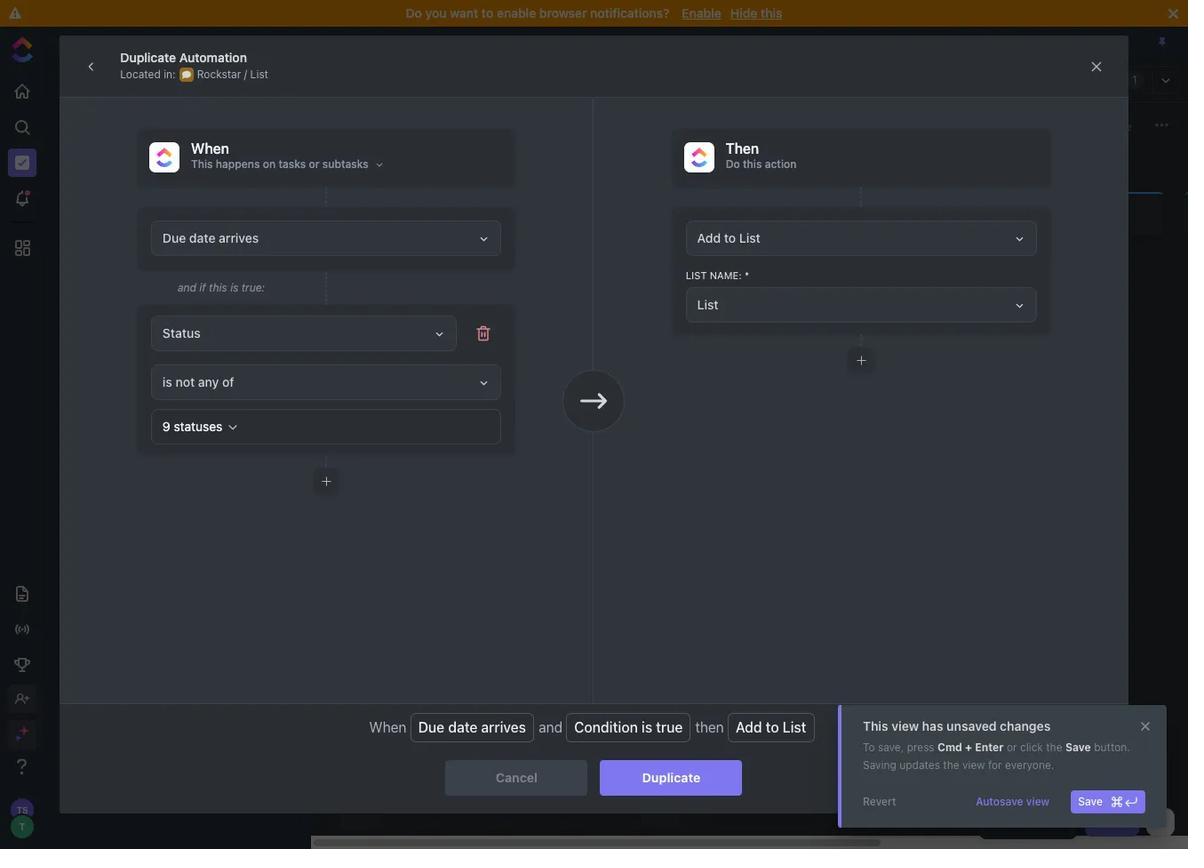 Task type: describe. For each thing, give the bounding box(es) containing it.
located
[[120, 67, 161, 80]]

1 horizontal spatial date
[[448, 720, 478, 736]]

subtask
[[445, 343, 490, 354]]

0 horizontal spatial the
[[944, 758, 960, 772]]

autosave view
[[976, 795, 1050, 808]]

spaces link
[[45, 75, 103, 90]]

o p e n
[[356, 271, 367, 299]]

1 vertical spatial p
[[654, 321, 669, 329]]

rockstar for rockstar /   list
[[197, 67, 241, 80]]

save,
[[878, 741, 904, 754]]

n
[[356, 292, 367, 299]]

notifications?
[[590, 5, 670, 20]]

happens
[[216, 157, 260, 171]]

s
[[654, 329, 669, 337]]

1 vertical spatial add to list
[[736, 720, 807, 736]]

list left name:
[[686, 269, 707, 281]]

assignees button
[[998, 114, 1076, 136]]

0 vertical spatial e
[[356, 286, 367, 292]]

to
[[863, 741, 875, 754]]

list link
[[127, 35, 163, 48]]

due date
[[659, 157, 702, 168]]

to inside add to list dropdown button
[[724, 230, 736, 245]]

2 horizontal spatial add
[[736, 720, 762, 736]]

c
[[654, 280, 669, 289]]

true
[[656, 720, 683, 736]]

this view has unsaved changes to save, press cmd + enter or click the save button. saving updates the view for everyone.
[[863, 718, 1131, 772]]

automation
[[179, 49, 247, 64]]

in:
[[164, 67, 176, 80]]

not
[[176, 374, 195, 389]]

2
[[282, 255, 288, 267]]

automations
[[1056, 73, 1121, 86]]

tasks...
[[400, 118, 436, 131]]

list name: *
[[686, 269, 750, 281]]

sorting
[[333, 156, 369, 169]]

0 for redo
[[1000, 208, 1006, 220]]

1 horizontal spatial e
[[654, 337, 669, 344]]

by
[[372, 156, 384, 169]]

date updated
[[497, 157, 560, 168]]

subtasks
[[323, 157, 369, 171]]

team space
[[103, 166, 170, 180]]

enable
[[497, 5, 536, 20]]

save inside this view has unsaved changes to save, press cmd + enter or click the save button. saving updates the view for everyone.
[[1066, 741, 1092, 754]]

this for happens
[[191, 157, 213, 171]]

cmd
[[938, 741, 963, 754]]

observatory
[[103, 196, 172, 210]]

located in:
[[120, 67, 176, 80]]

1 vertical spatial when
[[369, 720, 407, 736]]

0 vertical spatial due
[[659, 157, 678, 168]]

then
[[696, 720, 724, 736]]

click
[[1021, 741, 1044, 754]]

rockstar /   list
[[197, 67, 268, 80]]

do you want to enable browser notifications? enable hide this
[[406, 5, 783, 20]]

revert button
[[856, 790, 904, 813]]

2 l from the top
[[654, 305, 669, 312]]

0 vertical spatial p
[[356, 279, 367, 286]]

action
[[765, 157, 797, 171]]

enable
[[682, 5, 722, 20]]

/
[[244, 67, 247, 80]]

hide
[[731, 5, 758, 20]]

redo
[[953, 207, 985, 221]]

unsaved
[[947, 718, 997, 733]]

clickup image for then
[[691, 148, 707, 167]]

+ inside this view has unsaved changes to save, press cmd + enter or click the save button. saving updates the view for everyone.
[[966, 741, 973, 754]]

task
[[1109, 815, 1133, 829]]

9 statuses button
[[151, 409, 502, 445]]

a
[[654, 312, 669, 321]]

9
[[163, 419, 170, 434]]

saving
[[863, 758, 897, 772]]

spaces
[[60, 75, 103, 90]]

1 horizontal spatial view
[[963, 758, 986, 772]]

space inside team space link
[[136, 166, 170, 180]]

team space link
[[103, 159, 288, 188]]

updated
[[522, 157, 560, 168]]

revert
[[863, 795, 897, 808]]

o
[[356, 271, 367, 279]]

observatory link
[[103, 189, 288, 218]]

view for autosave
[[1027, 795, 1050, 808]]

tasks
[[279, 157, 306, 171]]

has
[[922, 718, 944, 733]]

autosave
[[976, 795, 1024, 808]]

0 vertical spatial this
[[761, 5, 783, 20]]

any
[[198, 374, 219, 389]]

press
[[907, 741, 935, 754]]

button.
[[1095, 741, 1131, 754]]

save button
[[1071, 790, 1146, 813]]

1 horizontal spatial due
[[418, 720, 445, 736]]

add to list button
[[686, 220, 1037, 256]]

add to list inside dropdown button
[[698, 230, 761, 245]]

search
[[362, 118, 397, 131]]

1 horizontal spatial arrives
[[481, 720, 526, 736]]

on
[[263, 157, 276, 171]]

status button
[[151, 316, 457, 351]]

updates
[[900, 758, 941, 772]]



Task type: locate. For each thing, give the bounding box(es) containing it.
do inside 'then do this action'
[[726, 157, 740, 171]]

1 vertical spatial date
[[189, 230, 216, 245]]

is not any of
[[163, 374, 234, 389]]

duplicate automation
[[120, 49, 247, 64]]

0 vertical spatial when
[[191, 140, 229, 156]]

1 vertical spatial this
[[743, 157, 762, 171]]

due date arrives up cancel
[[418, 720, 526, 736]]

view down everyone.
[[1027, 795, 1050, 808]]

to right then
[[766, 720, 779, 736]]

1 horizontal spatial 1
[[1133, 73, 1138, 86]]

duplicate button
[[601, 760, 743, 796]]

1 horizontal spatial to
[[724, 230, 736, 245]]

l
[[654, 298, 669, 305], [654, 305, 669, 312]]

Search tasks... text field
[[362, 112, 509, 137]]

blocked
[[710, 207, 765, 221]]

date down observatory 'link' in the left of the page
[[189, 230, 216, 245]]

this down then
[[743, 157, 762, 171]]

1 horizontal spatial clickup image
[[691, 148, 707, 167]]

0 horizontal spatial arrives
[[219, 230, 259, 245]]

cancel button
[[446, 760, 588, 796]]

is left true at the right of the page
[[642, 720, 653, 736]]

0 horizontal spatial due
[[163, 230, 186, 245]]

0 vertical spatial save
[[1066, 741, 1092, 754]]

e
[[356, 286, 367, 292], [654, 337, 669, 344]]

0 vertical spatial to
[[482, 5, 494, 20]]

list inside dropdown button
[[739, 230, 761, 245]]

view inside button
[[1027, 795, 1050, 808]]

1 vertical spatial e
[[654, 337, 669, 344]]

this inside this view has unsaved changes to save, press cmd + enter or click the save button. saving updates the view for everyone.
[[863, 718, 889, 733]]

1 vertical spatial rockstar
[[103, 226, 152, 240]]

1 horizontal spatial do
[[726, 157, 740, 171]]

due date arrives button
[[151, 220, 502, 256]]

0 horizontal spatial +
[[413, 343, 419, 354]]

space up observatory
[[136, 166, 170, 180]]

autosave view button
[[969, 790, 1057, 813]]

duplicate
[[120, 49, 176, 64], [642, 770, 701, 785]]

when
[[191, 140, 229, 156], [369, 720, 407, 736]]

the down cmd in the right of the page
[[944, 758, 960, 772]]

add down blocked
[[698, 230, 721, 245]]

the
[[1047, 741, 1063, 754], [944, 758, 960, 772]]

duplicate inside button
[[642, 770, 701, 785]]

2 horizontal spatial date
[[681, 157, 702, 168]]

this left happens
[[191, 157, 213, 171]]

duplicate down list link
[[120, 49, 176, 64]]

statuses
[[174, 419, 222, 434]]

+
[[413, 343, 419, 354], [966, 741, 973, 754]]

list right o
[[411, 263, 426, 274]]

5 up c
[[654, 269, 669, 276]]

1 for pending
[[478, 208, 483, 220]]

due
[[659, 157, 678, 168], [163, 230, 186, 245], [418, 720, 445, 736]]

space
[[103, 135, 137, 150], [136, 166, 170, 180]]

l up a on the top of the page
[[654, 298, 669, 305]]

view up the "save,"
[[892, 718, 919, 733]]

share button
[[1085, 114, 1138, 136]]

+ add subtask
[[413, 343, 490, 354]]

*
[[745, 269, 750, 281]]

1 horizontal spatial 0
[[780, 208, 786, 220]]

0 right redo
[[1000, 208, 1006, 220]]

to right want at the left top of the page
[[482, 5, 494, 20]]

the right click
[[1047, 741, 1063, 754]]

rockstar
[[197, 67, 241, 80], [103, 226, 152, 240]]

0 vertical spatial due date arrives
[[163, 230, 259, 245]]

add right then
[[736, 720, 762, 736]]

0 horizontal spatial rockstar
[[103, 226, 152, 240]]

list up located in:
[[136, 35, 155, 48]]

everything
[[84, 105, 143, 120]]

browser
[[540, 5, 587, 20]]

me
[[977, 120, 991, 131]]

assignee
[[589, 157, 631, 168]]

and
[[539, 720, 563, 736]]

changes
[[1000, 718, 1051, 733]]

0 horizontal spatial duplicate
[[120, 49, 176, 64]]

enter
[[975, 741, 1004, 754]]

0 vertical spatial the
[[1047, 741, 1063, 754]]

2 horizontal spatial to
[[766, 720, 779, 736]]

0 horizontal spatial do
[[406, 5, 422, 20]]

due date arrives inside dropdown button
[[163, 230, 259, 245]]

save inside save button
[[1079, 795, 1103, 808]]

add
[[698, 230, 721, 245], [422, 343, 443, 354], [736, 720, 762, 736]]

to down blocked
[[724, 230, 736, 245]]

date inside due date arrives dropdown button
[[189, 230, 216, 245]]

favorites
[[60, 37, 114, 48]]

duplicate for duplicate automation
[[120, 49, 176, 64]]

do down then
[[726, 157, 740, 171]]

0 vertical spatial do
[[406, 5, 422, 20]]

list right /
[[250, 67, 268, 80]]

everyone.
[[1006, 758, 1055, 772]]

this up to
[[863, 718, 889, 733]]

date
[[497, 157, 519, 168]]

rockstar for rockstar
[[103, 226, 152, 240]]

0 vertical spatial arrives
[[219, 230, 259, 245]]

1 horizontal spatial this
[[863, 718, 889, 733]]

me button
[[958, 114, 998, 136]]

space up team
[[103, 135, 137, 150]]

2 clickup image from the left
[[691, 148, 707, 167]]

1 l from the top
[[654, 298, 669, 305]]

0 vertical spatial add to list
[[698, 230, 761, 245]]

0
[[780, 208, 786, 220], [1000, 208, 1006, 220], [356, 314, 367, 321]]

1 vertical spatial the
[[944, 758, 960, 772]]

name:
[[710, 269, 742, 281]]

add to list
[[698, 230, 761, 245], [736, 720, 807, 736]]

sorting by
[[333, 156, 384, 169]]

0 horizontal spatial e
[[356, 286, 367, 292]]

save left button.
[[1066, 741, 1092, 754]]

then do this action
[[726, 140, 797, 171]]

or left click
[[1007, 741, 1018, 754]]

clickup image
[[156, 148, 172, 167], [691, 148, 707, 167]]

e down a on the top of the page
[[654, 337, 669, 344]]

then
[[726, 140, 759, 156]]

0 vertical spatial view
[[892, 718, 919, 733]]

0 horizontal spatial clickup image
[[156, 148, 172, 167]]

pending
[[411, 207, 463, 221]]

1 vertical spatial arrives
[[481, 720, 526, 736]]

1 vertical spatial or
[[1007, 741, 1018, 754]]

clickup image down everything link
[[156, 148, 172, 167]]

list right then
[[783, 720, 807, 736]]

2 horizontal spatial view
[[1027, 795, 1050, 808]]

1 horizontal spatial or
[[1007, 741, 1018, 754]]

team
[[103, 166, 133, 180]]

want
[[450, 5, 479, 20]]

status
[[163, 325, 201, 341]]

1 right automations
[[1133, 73, 1138, 86]]

cancel
[[496, 770, 538, 785]]

or right tasks
[[309, 157, 320, 171]]

1 vertical spatial due date arrives
[[418, 720, 526, 736]]

date up cancel button
[[448, 720, 478, 736]]

1 vertical spatial is
[[642, 720, 653, 736]]

clickup image left then
[[691, 148, 707, 167]]

2 vertical spatial view
[[1027, 795, 1050, 808]]

2 vertical spatial due
[[418, 720, 445, 736]]

due inside due date arrives dropdown button
[[163, 230, 186, 245]]

this
[[191, 157, 213, 171], [863, 718, 889, 733]]

5 for 5 c o l l a p s e d
[[654, 269, 669, 276]]

this happens on tasks or subtasks
[[191, 157, 369, 171]]

0 vertical spatial add
[[698, 230, 721, 245]]

is
[[163, 374, 172, 389], [642, 720, 653, 736]]

2 5 from the top
[[654, 269, 669, 276]]

is inside dropdown button
[[163, 374, 172, 389]]

space inside space link
[[103, 135, 137, 150]]

1 horizontal spatial is
[[642, 720, 653, 736]]

search tasks...
[[362, 118, 436, 131]]

5 c o l l a p s e d
[[654, 269, 669, 353]]

1 vertical spatial to
[[724, 230, 736, 245]]

9 statuses
[[163, 419, 222, 434]]

this right the hide at the top of page
[[761, 5, 783, 20]]

is left not
[[163, 374, 172, 389]]

2 horizontal spatial 0
[[1000, 208, 1006, 220]]

0 vertical spatial 5
[[654, 211, 669, 219]]

add left the subtask
[[422, 343, 443, 354]]

1 vertical spatial view
[[963, 758, 986, 772]]

1 horizontal spatial when
[[369, 720, 407, 736]]

1 horizontal spatial add
[[698, 230, 721, 245]]

0 horizontal spatial 1
[[478, 208, 483, 220]]

0 vertical spatial is
[[163, 374, 172, 389]]

view left for
[[963, 758, 986, 772]]

0 horizontal spatial due date arrives
[[163, 230, 259, 245]]

p up n
[[356, 279, 367, 286]]

arrives inside dropdown button
[[219, 230, 259, 245]]

0 vertical spatial date
[[681, 157, 702, 168]]

view
[[892, 718, 919, 733], [963, 758, 986, 772], [1027, 795, 1050, 808]]

rockstar down automation
[[197, 67, 241, 80]]

0 vertical spatial 1
[[1133, 73, 1138, 86]]

0 horizontal spatial date
[[189, 230, 216, 245]]

0 horizontal spatial 0
[[356, 314, 367, 321]]

2 vertical spatial to
[[766, 720, 779, 736]]

1 vertical spatial +
[[966, 741, 973, 754]]

1 horizontal spatial p
[[654, 321, 669, 329]]

1 vertical spatial 5
[[654, 269, 669, 276]]

+ right cmd in the right of the page
[[966, 741, 973, 754]]

do left "you"
[[406, 5, 422, 20]]

comment image
[[182, 70, 191, 79]]

0 horizontal spatial add
[[422, 343, 443, 354]]

space link
[[103, 129, 288, 157]]

or inside this view has unsaved changes to save, press cmd + enter or click the save button. saving updates the view for everyone.
[[1007, 741, 1018, 754]]

2 vertical spatial date
[[448, 720, 478, 736]]

1 vertical spatial do
[[726, 157, 740, 171]]

add to list down blocked
[[698, 230, 761, 245]]

0 vertical spatial rockstar
[[197, 67, 241, 80]]

0 vertical spatial +
[[413, 343, 419, 354]]

date left 'then do this action' at the top of page
[[681, 157, 702, 168]]

1 horizontal spatial duplicate
[[642, 770, 701, 785]]

0 for o p e n
[[356, 314, 367, 321]]

this for view
[[863, 718, 889, 733]]

d
[[654, 344, 669, 353]]

add to list right then
[[736, 720, 807, 736]]

5 down due date
[[654, 211, 669, 219]]

2 horizontal spatial due
[[659, 157, 678, 168]]

add inside dropdown button
[[698, 230, 721, 245]]

view for this
[[892, 718, 919, 733]]

0 horizontal spatial is
[[163, 374, 172, 389]]

0 horizontal spatial this
[[191, 157, 213, 171]]

rockstar link
[[103, 220, 288, 248]]

0 horizontal spatial when
[[191, 140, 229, 156]]

p up d
[[654, 321, 669, 329]]

of
[[222, 374, 234, 389]]

1 vertical spatial add
[[422, 343, 443, 354]]

condition is true
[[574, 720, 683, 736]]

is not any of button
[[151, 365, 502, 400]]

due date arrives down observatory 'link' in the left of the page
[[163, 230, 259, 245]]

1 vertical spatial this
[[863, 718, 889, 733]]

1 vertical spatial due
[[163, 230, 186, 245]]

you
[[425, 5, 447, 20]]

1 horizontal spatial the
[[1047, 741, 1063, 754]]

arrives down observatory 'link' in the left of the page
[[219, 230, 259, 245]]

e down o
[[356, 286, 367, 292]]

clickup image for when
[[156, 148, 172, 167]]

1 vertical spatial 1
[[478, 208, 483, 220]]

1 5 from the top
[[654, 211, 669, 219]]

0 vertical spatial this
[[191, 157, 213, 171]]

0 horizontal spatial or
[[309, 157, 320, 171]]

duplicate for duplicate
[[642, 770, 701, 785]]

1 horizontal spatial +
[[966, 741, 973, 754]]

0 vertical spatial space
[[103, 135, 137, 150]]

everything link
[[45, 99, 310, 127]]

0 vertical spatial or
[[309, 157, 320, 171]]

0 horizontal spatial to
[[482, 5, 494, 20]]

1 vertical spatial space
[[136, 166, 170, 180]]

1 horizontal spatial rockstar
[[197, 67, 241, 80]]

0 for blocked
[[780, 208, 786, 220]]

this inside 'then do this action'
[[743, 157, 762, 171]]

duplicate down true at the right of the page
[[642, 770, 701, 785]]

0 right blocked
[[780, 208, 786, 220]]

0 down n
[[356, 314, 367, 321]]

list down blocked
[[739, 230, 761, 245]]

0 horizontal spatial view
[[892, 718, 919, 733]]

1 horizontal spatial due date arrives
[[418, 720, 526, 736]]

0 horizontal spatial p
[[356, 279, 367, 286]]

save down button.
[[1079, 795, 1103, 808]]

+ left the subtask
[[413, 343, 419, 354]]

1 vertical spatial duplicate
[[642, 770, 701, 785]]

1 clickup image from the left
[[156, 148, 172, 167]]

5 for 5
[[654, 211, 669, 219]]

rockstar down observatory
[[103, 226, 152, 240]]

l down o
[[654, 305, 669, 312]]

1 right pending
[[478, 208, 483, 220]]

1 vertical spatial save
[[1079, 795, 1103, 808]]

o
[[654, 288, 669, 298]]

arrives left and
[[481, 720, 526, 736]]

1 for automations
[[1133, 73, 1138, 86]]

0 vertical spatial duplicate
[[120, 49, 176, 64]]



Task type: vqa. For each thing, say whether or not it's contained in the screenshot.
the left +
yes



